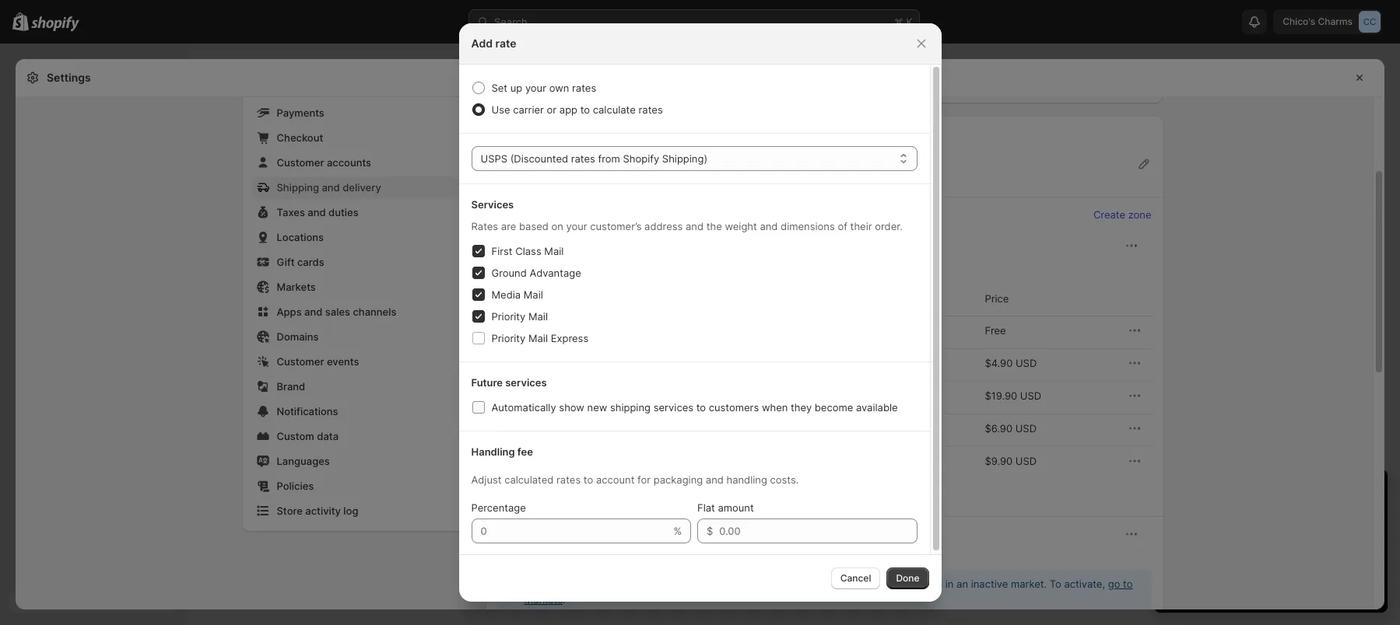 Task type: locate. For each thing, give the bounding box(es) containing it.
2 5 from the top
[[791, 390, 797, 402]]

media
[[492, 289, 521, 301]]

rates right calculated
[[557, 474, 581, 486]]

united down shop
[[520, 174, 551, 186]]

usd
[[1016, 357, 1037, 370], [1020, 390, 1042, 402], [1015, 423, 1037, 435], [1016, 455, 1037, 468]]

1 horizontal spatial your
[[566, 220, 587, 233]]

first
[[492, 245, 513, 258]]

economy for 0lb–5lb
[[507, 357, 551, 370]]

future
[[471, 377, 503, 389]]

0lb–1lb
[[649, 423, 683, 435]]

1 vertical spatial all
[[828, 578, 838, 591]]

log
[[344, 505, 358, 518]]

create zone button
[[1084, 204, 1161, 226]]

0 horizontal spatial your
[[525, 82, 546, 94]]

shipping up first class mail
[[498, 209, 541, 221]]

create
[[1093, 209, 1126, 221]]

markets down gift cards on the left of page
[[277, 281, 316, 293]]

days
[[866, 357, 889, 370], [866, 390, 889, 402], [867, 423, 890, 435]]

1 vertical spatial 8
[[812, 390, 819, 402]]

0 vertical spatial customer
[[277, 156, 324, 169]]

are
[[501, 220, 516, 233], [927, 578, 943, 591]]

all right the show
[[761, 550, 771, 563]]

customer
[[277, 156, 324, 169], [277, 356, 324, 368]]

countries/regions
[[841, 578, 925, 591]]

flat amount
[[697, 502, 754, 514]]

economy down priority mail express
[[507, 357, 551, 370]]

mail for media mail
[[524, 289, 543, 301]]

mail for priority mail express
[[528, 332, 548, 345]]

2 days from the top
[[866, 390, 889, 402]]

5 up they
[[791, 357, 797, 370]]

price
[[985, 293, 1009, 305]]

Flat amount text field
[[719, 519, 917, 544]]

2 vertical spatial united
[[532, 550, 564, 563]]

1 5 to 8 business days from the top
[[791, 357, 889, 370]]

0 vertical spatial 5
[[791, 357, 797, 370]]

1 vertical spatial shipping
[[277, 181, 319, 194]]

business for $19.90 usd
[[821, 390, 864, 402]]

1 vertical spatial your
[[566, 220, 587, 233]]

0 vertical spatial markets
[[277, 281, 316, 293]]

2 priority from the top
[[492, 332, 526, 345]]

business down become
[[822, 423, 864, 435]]

flat
[[697, 502, 715, 514]]

united left arab
[[532, 550, 564, 563]]

usd for $4.90 usd
[[1016, 357, 1037, 370]]

0 vertical spatial 5 to 8 business days
[[791, 357, 889, 370]]

use
[[492, 104, 510, 116]]

gift cards link
[[252, 251, 457, 273]]

0 vertical spatial united
[[520, 174, 551, 186]]

all
[[761, 550, 771, 563], [828, 578, 838, 591]]

to right 'app'
[[580, 104, 590, 116]]

free
[[985, 325, 1006, 337]]

adjust
[[471, 474, 502, 486]]

express
[[551, 332, 589, 345]]

handling
[[471, 446, 515, 458]]

5 to 8 business days up become
[[791, 357, 889, 370]]

1 standard from the top
[[507, 423, 551, 435]]

locations
[[277, 231, 324, 244]]

0 vertical spatial states
[[554, 174, 585, 186]]

cards
[[297, 256, 324, 269]]

gift
[[277, 256, 295, 269]]

priority mail
[[492, 311, 548, 323]]

0 horizontal spatial markets
[[277, 281, 316, 293]]

business up become
[[821, 357, 864, 370]]

policies link
[[252, 476, 457, 497]]

1 vertical spatial 5
[[791, 390, 797, 402]]

5
[[791, 357, 797, 370], [791, 390, 797, 402]]

2 8 from the top
[[812, 390, 819, 402]]

markets down percentage text field
[[524, 594, 563, 606]]

domains link
[[252, 326, 457, 348]]

days for $19.90 usd
[[866, 390, 889, 402]]

standard down automatically
[[507, 423, 551, 435]]

standard up calculated
[[507, 455, 551, 468]]

customer down the "domains"
[[277, 356, 324, 368]]

shipping)
[[662, 153, 708, 165]]

show all button
[[722, 546, 780, 567]]

0 vertical spatial services
[[505, 377, 547, 389]]

are left in
[[927, 578, 943, 591]]

united down class
[[532, 262, 564, 274]]

0 vertical spatial days
[[866, 357, 889, 370]]

1 vertical spatial economy
[[507, 357, 551, 370]]

2 customer from the top
[[277, 356, 324, 368]]

status containing go to markets
[[498, 571, 1152, 614]]

1 vertical spatial standard
[[507, 455, 551, 468]]

policies
[[277, 480, 314, 493]]

8 right they
[[812, 390, 819, 402]]

1 vertical spatial states
[[566, 262, 597, 274]]

$19.90 usd
[[985, 390, 1042, 402]]

address
[[645, 220, 683, 233]]

0 vertical spatial business
[[821, 357, 864, 370]]

your right "on"
[[566, 220, 587, 233]]

shopify
[[623, 153, 659, 165]]

united inside shop location united states
[[520, 174, 551, 186]]

0 horizontal spatial are
[[501, 220, 516, 233]]

economy down priority mail
[[507, 325, 551, 337]]

days for $6.90 usd
[[867, 423, 890, 435]]

3 days from the top
[[867, 423, 890, 435]]

0 vertical spatial all
[[761, 550, 771, 563]]

⌘
[[894, 16, 904, 28]]

1 business from the top
[[821, 357, 864, 370]]

1 5 from the top
[[791, 357, 797, 370]]

costs.
[[770, 474, 799, 486]]

cancel
[[840, 573, 871, 585]]

1 vertical spatial customer
[[277, 356, 324, 368]]

1 priority from the top
[[492, 311, 526, 323]]

2 5 to 8 business days from the top
[[791, 390, 889, 402]]

your right up
[[525, 82, 546, 94]]

priority down priority mail
[[492, 332, 526, 345]]

2 standard from the top
[[507, 455, 551, 468]]

and right weight
[[760, 220, 778, 233]]

add rate dialog
[[0, 23, 1400, 602]]

standard for $9.90 usd
[[507, 455, 551, 468]]

to up they
[[800, 357, 809, 370]]

0 horizontal spatial all
[[761, 550, 771, 563]]

5 to 8 business days up 3 to 4 business days
[[791, 390, 889, 402]]

5 for 0lb–5lb
[[791, 357, 797, 370]]

8 for 0lb–5lb
[[812, 357, 819, 370]]

5 to 8 business days for $19.90 usd
[[791, 390, 889, 402]]

economy down future services
[[507, 390, 551, 402]]

2 vertical spatial days
[[867, 423, 890, 435]]

0 vertical spatial 8
[[812, 357, 819, 370]]

able
[[699, 578, 719, 591]]

1 vertical spatial 5 to 8 business days
[[791, 390, 889, 402]]

1 vertical spatial priority
[[492, 332, 526, 345]]

1 vertical spatial days
[[866, 390, 889, 402]]

1 customer from the top
[[277, 156, 324, 169]]

Percentage text field
[[471, 519, 670, 544]]

1 vertical spatial services
[[654, 402, 694, 414]]

an
[[957, 578, 968, 591]]

2 vertical spatial economy
[[507, 390, 551, 402]]

0 vertical spatial priority
[[492, 311, 526, 323]]

0 vertical spatial economy
[[507, 325, 551, 337]]

shipping and delivery link
[[252, 177, 457, 198]]

locations link
[[252, 226, 457, 248]]

customer inside "link"
[[277, 156, 324, 169]]

(discounted
[[510, 153, 568, 165]]

2 business from the top
[[821, 390, 864, 402]]

5 for 5lb–70lb
[[791, 390, 797, 402]]

days right become
[[866, 390, 889, 402]]

shipping up "taxes"
[[277, 181, 319, 194]]

1 days from the top
[[866, 357, 889, 370]]

duties
[[329, 206, 359, 219]]

be
[[684, 578, 696, 591]]

days down available
[[867, 423, 890, 435]]

usd for $6.90 usd
[[1015, 423, 1037, 435]]

0 vertical spatial are
[[501, 220, 516, 233]]

inactive
[[971, 578, 1008, 591]]

usd right "$4.90"
[[1016, 357, 1037, 370]]

1 vertical spatial united
[[532, 262, 564, 274]]

to right go
[[1123, 578, 1133, 591]]

shipping for shipping and delivery
[[277, 181, 319, 194]]

business for $4.90 usd
[[821, 357, 864, 370]]

shipping
[[610, 402, 651, 414]]

8
[[812, 357, 819, 370], [812, 390, 819, 402]]

1 vertical spatial markets
[[524, 594, 563, 606]]

status
[[498, 571, 1152, 614]]

0 vertical spatial shipping
[[498, 130, 541, 142]]

app
[[559, 104, 578, 116]]

2 vertical spatial shipping
[[498, 209, 541, 221]]

done
[[896, 573, 920, 585]]

days up available
[[866, 357, 889, 370]]

shipping origins
[[498, 130, 577, 142]]

to right able
[[722, 578, 732, 591]]

.
[[563, 594, 566, 606]]

custom
[[277, 430, 314, 443]]

usd right $6.90
[[1015, 423, 1037, 435]]

1 vertical spatial are
[[927, 578, 943, 591]]

5 to 8 business days
[[791, 357, 889, 370], [791, 390, 889, 402]]

all left cancel
[[828, 578, 838, 591]]

packaging
[[654, 474, 703, 486]]

services up 0lb–1lb
[[654, 402, 694, 414]]

usd right $9.90 on the right bottom
[[1016, 455, 1037, 468]]

services up automatically
[[505, 377, 547, 389]]

shipping for shipping origins
[[498, 130, 541, 142]]

standard for $6.90 usd
[[507, 423, 551, 435]]

priority down rate at the left top of the page
[[492, 311, 526, 323]]

3 economy from the top
[[507, 390, 551, 402]]

shipping down carrier
[[498, 130, 541, 142]]

settings
[[47, 71, 91, 84]]

2 economy from the top
[[507, 357, 551, 370]]

customers
[[709, 402, 759, 414]]

markets inside go to markets
[[524, 594, 563, 606]]

5 right when
[[791, 390, 797, 402]]

apps
[[277, 306, 302, 318]]

market.
[[1011, 578, 1047, 591]]

set
[[492, 82, 508, 94]]

usd right $19.90
[[1020, 390, 1042, 402]]

3 business from the top
[[822, 423, 864, 435]]

are right rates
[[501, 220, 516, 233]]

8 up become
[[812, 357, 819, 370]]

markets
[[277, 281, 316, 293], [524, 594, 563, 606]]

1 horizontal spatial markets
[[524, 594, 563, 606]]

rate
[[495, 37, 516, 50]]

business
[[821, 357, 864, 370], [821, 390, 864, 402], [822, 423, 864, 435]]

add rate
[[471, 37, 516, 50]]

1 8 from the top
[[812, 357, 819, 370]]

markets inside the markets link
[[277, 281, 316, 293]]

from
[[598, 153, 620, 165]]

0 vertical spatial standard
[[507, 423, 551, 435]]

show
[[731, 550, 758, 563]]

status inside settings dialog
[[498, 571, 1152, 614]]

rate
[[509, 293, 530, 305]]

the
[[706, 220, 722, 233]]

new
[[587, 402, 607, 414]]

and up flat
[[706, 474, 724, 486]]

2 vertical spatial business
[[822, 423, 864, 435]]

languages
[[277, 455, 330, 468]]

1 horizontal spatial are
[[927, 578, 943, 591]]

business up 3 to 4 business days
[[821, 390, 864, 402]]

store activity log link
[[252, 500, 457, 522]]

priority for priority mail
[[492, 311, 526, 323]]

to left "customers"
[[696, 402, 706, 414]]

1 vertical spatial business
[[821, 390, 864, 402]]

customer down checkout
[[277, 156, 324, 169]]

settings dialog
[[16, 0, 1385, 626]]

automatically show new shipping services to customers when they become available
[[492, 402, 898, 414]]

%
[[674, 525, 682, 538]]

location
[[547, 158, 587, 170]]



Task type: vqa. For each thing, say whether or not it's contained in the screenshot.
GO TO MARKETS link
yes



Task type: describe. For each thing, give the bounding box(es) containing it.
$9.90 usd
[[985, 455, 1037, 468]]

1 economy from the top
[[507, 325, 551, 337]]

accounts
[[327, 156, 371, 169]]

check
[[734, 578, 763, 591]]

business for $6.90 usd
[[822, 423, 864, 435]]

5 to 8 business days for $4.90 usd
[[791, 357, 889, 370]]

apps and sales channels
[[277, 306, 397, 318]]

8 for 5lb–70lb
[[812, 390, 819, 402]]

states inside shop location united states
[[554, 174, 585, 186]]

customer for customer accounts
[[277, 156, 324, 169]]

percentage
[[471, 502, 526, 514]]

future services
[[471, 377, 547, 389]]

4
[[813, 423, 819, 435]]

fee
[[517, 446, 533, 458]]

shopify image
[[31, 16, 80, 32]]

taxes and duties link
[[252, 202, 457, 223]]

to right 3
[[800, 423, 810, 435]]

markets link
[[252, 276, 457, 298]]

$19.90
[[985, 390, 1017, 402]]

activity
[[305, 505, 341, 518]]

3 to 4 business days
[[791, 423, 890, 435]]

services
[[471, 198, 514, 211]]

to left become
[[800, 390, 809, 402]]

are inside add rate dialog
[[501, 220, 516, 233]]

are inside settings dialog
[[927, 578, 943, 591]]

shipping and delivery
[[277, 181, 381, 194]]

rates are based on your customer's address and the weight and dimensions of their order.
[[471, 220, 903, 233]]

united for united arab emirates, austria, australia... show all
[[532, 550, 564, 563]]

rates
[[471, 220, 498, 233]]

use carrier or app to calculate rates
[[492, 104, 663, 116]]

amount
[[718, 502, 754, 514]]

go to markets
[[524, 578, 1133, 606]]

notifications link
[[252, 401, 457, 423]]

calculate
[[593, 104, 636, 116]]

order.
[[875, 220, 903, 233]]

to
[[1050, 578, 1062, 591]]

customer for customer events
[[277, 356, 324, 368]]

1 horizontal spatial services
[[654, 402, 694, 414]]

won't be able to check out because all countries/regions are in an inactive market. to activate,
[[652, 578, 1108, 591]]

ground
[[492, 267, 527, 279]]

rates left from
[[571, 153, 595, 165]]

united arab emirates, austria, australia... show all
[[532, 550, 771, 563]]

ground advantage
[[492, 267, 581, 279]]

out
[[766, 578, 782, 591]]

gift cards
[[277, 256, 324, 269]]

and left the
[[686, 220, 704, 233]]

$6.90 usd
[[985, 423, 1037, 435]]

name
[[533, 293, 560, 305]]

rates right calculate
[[639, 104, 663, 116]]

they
[[791, 402, 812, 414]]

your trial just started element
[[1154, 511, 1388, 613]]

cancel button
[[831, 568, 881, 590]]

dimensions
[[781, 220, 835, 233]]

apps and sales channels link
[[252, 301, 457, 323]]

calculated
[[504, 474, 554, 486]]

usd for $19.90 usd
[[1020, 390, 1042, 402]]

taxes and duties
[[277, 206, 359, 219]]

priority for priority mail express
[[492, 332, 526, 345]]

mail for priority mail
[[528, 311, 548, 323]]

to inside go to markets
[[1123, 578, 1133, 591]]

and down customer accounts
[[322, 181, 340, 194]]

to left account
[[584, 474, 593, 486]]

rates up use carrier or app to calculate rates
[[572, 82, 596, 94]]

origins
[[543, 130, 577, 142]]

domains
[[277, 331, 319, 343]]

of
[[838, 220, 847, 233]]

and right apps
[[304, 306, 323, 318]]

1 horizontal spatial all
[[828, 578, 838, 591]]

first class mail
[[492, 245, 564, 258]]

notifications
[[277, 406, 338, 418]]

usd for $9.90 usd
[[1016, 455, 1037, 468]]

data
[[317, 430, 339, 443]]

go to markets link
[[524, 578, 1133, 606]]

automatically
[[492, 402, 556, 414]]

days for $4.90 usd
[[866, 357, 889, 370]]

usps (discounted rates from shopify shipping)
[[481, 153, 708, 165]]

show
[[559, 402, 584, 414]]

set up your own rates
[[492, 82, 596, 94]]

0 vertical spatial your
[[525, 82, 546, 94]]

events
[[327, 356, 359, 368]]

0 horizontal spatial services
[[505, 377, 547, 389]]

or
[[547, 104, 557, 116]]

become
[[815, 402, 853, 414]]

payments
[[277, 107, 324, 119]]

0lb–5lb
[[649, 357, 684, 370]]

class
[[515, 245, 541, 258]]

australia...
[[678, 550, 728, 563]]

store activity log
[[277, 505, 358, 518]]

priority mail express
[[492, 332, 589, 345]]

zone
[[1128, 209, 1152, 221]]

zones
[[543, 209, 573, 221]]

checkout link
[[252, 127, 457, 149]]

economy for 5lb–70lb
[[507, 390, 551, 402]]

channels
[[353, 306, 397, 318]]

checkout
[[277, 132, 323, 144]]

delivery
[[343, 181, 381, 194]]

shop
[[520, 158, 545, 170]]

united for united states
[[532, 262, 564, 274]]

account
[[596, 474, 635, 486]]

shipping for shipping zones
[[498, 209, 541, 221]]

customer accounts
[[277, 156, 371, 169]]

austria,
[[639, 550, 675, 563]]

arab
[[566, 550, 589, 563]]

and right "taxes"
[[308, 206, 326, 219]]

up
[[510, 82, 522, 94]]

store
[[277, 505, 303, 518]]

for
[[638, 474, 651, 486]]

emirates,
[[592, 550, 636, 563]]



